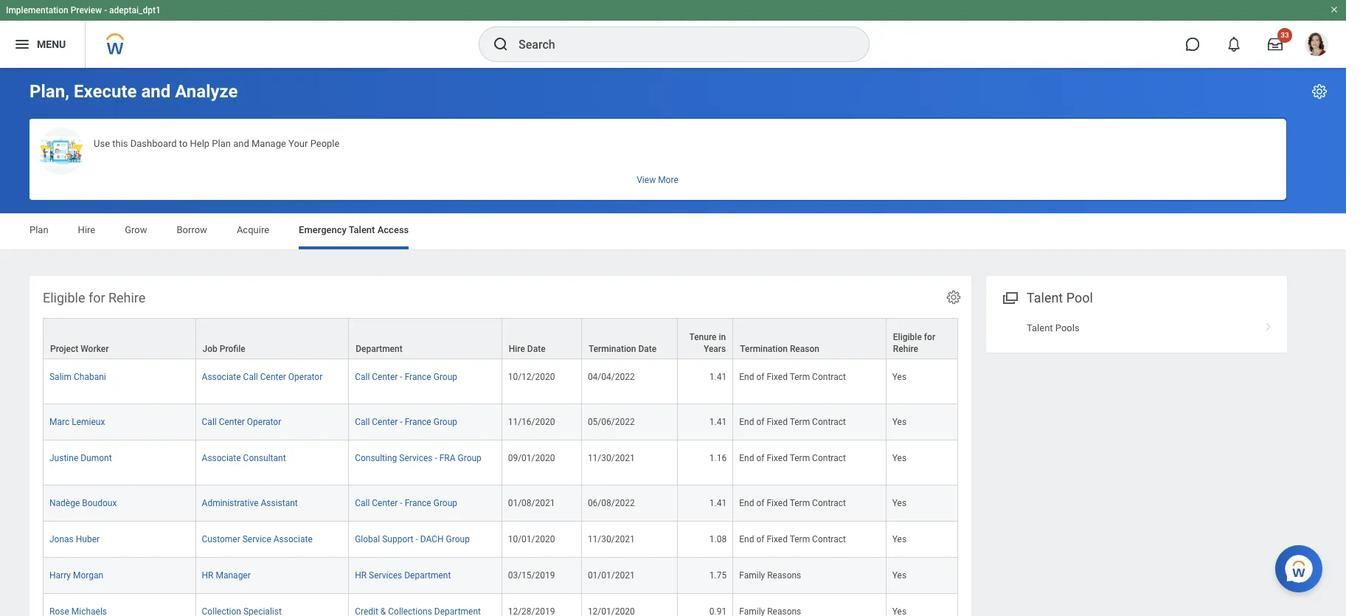 Task type: vqa. For each thing, say whether or not it's contained in the screenshot.


Task type: locate. For each thing, give the bounding box(es) containing it.
group down department popup button
[[434, 372, 457, 382]]

0 vertical spatial associate
[[202, 372, 241, 382]]

2 termination from the left
[[740, 344, 788, 354]]

2 11/30/2021 from the top
[[588, 535, 635, 545]]

tenure in years
[[689, 332, 726, 354]]

hire date button
[[502, 319, 581, 359]]

1 horizontal spatial eligible
[[893, 332, 922, 342]]

hire left 'grow'
[[78, 224, 95, 235]]

1.41 up 1.08
[[710, 498, 727, 509]]

eligible inside popup button
[[893, 332, 922, 342]]

yes for 03/15/2019
[[893, 571, 907, 581]]

france up consulting services - fra group link
[[405, 417, 431, 427]]

2 vertical spatial talent
[[1027, 323, 1053, 334]]

hr manager
[[202, 571, 251, 581]]

family reasons
[[740, 571, 802, 581]]

- left fra
[[435, 453, 437, 464]]

8 row from the top
[[43, 594, 959, 616]]

job profile
[[203, 344, 246, 354]]

jonas
[[49, 535, 74, 545]]

rehire
[[108, 290, 146, 305], [893, 344, 919, 354]]

1 vertical spatial associate
[[202, 453, 241, 464]]

0 vertical spatial eligible
[[43, 290, 85, 305]]

2 term from the top
[[790, 417, 810, 427]]

center for associate call center operator
[[372, 372, 398, 382]]

talent
[[349, 224, 375, 235], [1027, 290, 1063, 305], [1027, 323, 1053, 334]]

borrow
[[177, 224, 207, 235]]

11/30/2021 down '06/08/2022'
[[588, 535, 635, 545]]

tab list
[[15, 214, 1332, 249]]

termination up "04/04/2022"
[[589, 344, 636, 354]]

department
[[356, 344, 403, 354], [405, 571, 451, 581]]

0 horizontal spatial date
[[527, 344, 546, 354]]

project
[[50, 344, 78, 354]]

call up consulting
[[355, 417, 370, 427]]

consultant
[[243, 453, 286, 464]]

row containing jonas huber
[[43, 522, 959, 558]]

1 vertical spatial operator
[[247, 417, 281, 427]]

operator inside associate call center operator link
[[288, 372, 323, 382]]

call up associate consultant link
[[202, 417, 217, 427]]

talent left pools
[[1027, 323, 1053, 334]]

5 row from the top
[[43, 486, 959, 522]]

implementation
[[6, 5, 68, 15]]

1 call center - france group from the top
[[355, 372, 457, 382]]

1 vertical spatial plan
[[30, 224, 48, 235]]

0 vertical spatial 11/30/2021
[[588, 453, 635, 464]]

center down department popup button
[[372, 372, 398, 382]]

1 vertical spatial 1.41
[[710, 417, 727, 427]]

1 vertical spatial services
[[369, 571, 402, 581]]

3 of from the top
[[757, 453, 765, 464]]

- inside consulting services - fra group link
[[435, 453, 437, 464]]

1 call center - france group link from the top
[[355, 369, 457, 382]]

3 1.41 from the top
[[710, 498, 727, 509]]

row down the 10/01/2020
[[43, 558, 959, 594]]

5 contract from the top
[[812, 535, 846, 545]]

5 end of fixed term contract from the top
[[740, 535, 846, 545]]

4 end from the top
[[740, 498, 754, 509]]

3 row from the top
[[43, 405, 959, 441]]

1 date from the left
[[527, 344, 546, 354]]

2 yes element from the top
[[893, 414, 907, 427]]

2 end from the top
[[740, 417, 754, 427]]

1 horizontal spatial date
[[639, 344, 657, 354]]

1 vertical spatial france
[[405, 417, 431, 427]]

call center - france group link up consulting services - fra group link
[[355, 414, 457, 427]]

use
[[94, 138, 110, 149]]

1 horizontal spatial rehire
[[893, 344, 919, 354]]

reasons
[[768, 571, 802, 581]]

france for 01/08/2021
[[405, 498, 431, 509]]

Search Workday  search field
[[519, 28, 839, 61]]

call down department popup button
[[355, 372, 370, 382]]

0 horizontal spatial department
[[356, 344, 403, 354]]

job
[[203, 344, 218, 354]]

1 row from the top
[[43, 318, 959, 359]]

- inside menu banner
[[104, 5, 107, 15]]

services for hr
[[369, 571, 402, 581]]

customer service associate link
[[202, 532, 313, 545]]

4 of from the top
[[757, 498, 765, 509]]

1 end from the top
[[740, 372, 754, 382]]

1 vertical spatial department
[[405, 571, 451, 581]]

2 date from the left
[[639, 344, 657, 354]]

plan, execute and analyze main content
[[0, 68, 1347, 616]]

center up associate consultant link
[[219, 417, 245, 427]]

0 vertical spatial call center - france group link
[[355, 369, 457, 382]]

09/01/2020
[[508, 453, 555, 464]]

0 vertical spatial france
[[405, 372, 431, 382]]

0 horizontal spatial hire
[[78, 224, 95, 235]]

associate consultant link
[[202, 450, 286, 464]]

salim chabani
[[49, 372, 106, 382]]

fixed for 01/08/2021
[[767, 498, 788, 509]]

call center - france group up consulting services - fra group link
[[355, 417, 457, 427]]

analyze
[[175, 81, 238, 102]]

end of fixed term contract
[[740, 372, 846, 382], [740, 417, 846, 427], [740, 453, 846, 464], [740, 498, 846, 509], [740, 535, 846, 545]]

2 end of fixed term contract from the top
[[740, 417, 846, 427]]

term for 09/01/2020
[[790, 453, 810, 464]]

call center - france group link for center
[[355, 369, 457, 382]]

1 vertical spatial eligible
[[893, 332, 922, 342]]

0 horizontal spatial operator
[[247, 417, 281, 427]]

1 vertical spatial call center - france group
[[355, 417, 457, 427]]

hire for hire date
[[509, 344, 525, 354]]

call center - france group link for operator
[[355, 414, 457, 427]]

3 end from the top
[[740, 453, 754, 464]]

0 vertical spatial 1.41
[[710, 372, 727, 382]]

- left dach
[[416, 535, 418, 545]]

4 term from the top
[[790, 498, 810, 509]]

fixed
[[767, 372, 788, 382], [767, 417, 788, 427], [767, 453, 788, 464], [767, 498, 788, 509], [767, 535, 788, 545]]

1 1.41 from the top
[[710, 372, 727, 382]]

group for 01/08/2021
[[434, 498, 457, 509]]

6 yes element from the top
[[893, 568, 907, 581]]

5 of from the top
[[757, 535, 765, 545]]

3 fixed from the top
[[767, 453, 788, 464]]

0 vertical spatial eligible for rehire
[[43, 290, 146, 305]]

4 yes element from the top
[[893, 495, 907, 509]]

termination left reason
[[740, 344, 788, 354]]

row
[[43, 318, 959, 359], [43, 359, 959, 405], [43, 405, 959, 441], [43, 441, 959, 486], [43, 486, 959, 522], [43, 522, 959, 558], [43, 558, 959, 594], [43, 594, 959, 616]]

0 vertical spatial call center - france group
[[355, 372, 457, 382]]

1 horizontal spatial for
[[924, 332, 936, 342]]

call center - france group up global support - dach group link
[[355, 498, 457, 509]]

and inside button
[[233, 138, 249, 149]]

yes for 11/16/2020
[[893, 417, 907, 427]]

center up consulting
[[372, 417, 398, 427]]

4 yes from the top
[[893, 498, 907, 509]]

11/30/2021 for 10/01/2020
[[588, 535, 635, 545]]

talent left access
[[349, 224, 375, 235]]

1.16
[[710, 453, 727, 464]]

2 france from the top
[[405, 417, 431, 427]]

- right preview on the left
[[104, 5, 107, 15]]

row containing nadège boudoux
[[43, 486, 959, 522]]

end of fixed term contract for 11/16/2020
[[740, 417, 846, 427]]

nadège
[[49, 498, 80, 509]]

profile
[[220, 344, 246, 354]]

5 fixed from the top
[[767, 535, 788, 545]]

- for associate call center operator
[[400, 372, 403, 382]]

row down hire date
[[43, 359, 959, 405]]

row up 03/15/2019 on the bottom left of page
[[43, 522, 959, 558]]

access
[[378, 224, 409, 235]]

emergency
[[299, 224, 347, 235]]

boudoux
[[82, 498, 117, 509]]

1 yes from the top
[[893, 372, 907, 382]]

33 button
[[1260, 28, 1293, 61]]

center for administrative assistant
[[372, 498, 398, 509]]

1 horizontal spatial termination
[[740, 344, 788, 354]]

yes for 01/08/2021
[[893, 498, 907, 509]]

group right dach
[[446, 535, 470, 545]]

2 of from the top
[[757, 417, 765, 427]]

marc
[[49, 417, 70, 427]]

call center - france group link
[[355, 369, 457, 382], [355, 414, 457, 427], [355, 495, 457, 509]]

use this dashboard to help plan and manage your people
[[94, 138, 340, 149]]

support
[[382, 535, 414, 545]]

0 horizontal spatial for
[[88, 290, 105, 305]]

configure this page image
[[1311, 83, 1329, 100]]

1 contract from the top
[[812, 372, 846, 382]]

end for 10/12/2020
[[740, 372, 754, 382]]

yes element for 01/08/2021
[[893, 495, 907, 509]]

row containing marc lemieux
[[43, 405, 959, 441]]

3 term from the top
[[790, 453, 810, 464]]

france down department popup button
[[405, 372, 431, 382]]

1 term from the top
[[790, 372, 810, 382]]

1 horizontal spatial plan
[[212, 138, 231, 149]]

hr services department link
[[355, 568, 451, 581]]

0 vertical spatial plan
[[212, 138, 231, 149]]

0 horizontal spatial plan
[[30, 224, 48, 235]]

2 yes from the top
[[893, 417, 907, 427]]

contract
[[812, 372, 846, 382], [812, 417, 846, 427], [812, 453, 846, 464], [812, 498, 846, 509], [812, 535, 846, 545]]

call down profile
[[243, 372, 258, 382]]

7 row from the top
[[43, 558, 959, 594]]

4 end of fixed term contract from the top
[[740, 498, 846, 509]]

1 termination from the left
[[589, 344, 636, 354]]

plan
[[212, 138, 231, 149], [30, 224, 48, 235]]

05/06/2022
[[588, 417, 635, 427]]

0 horizontal spatial rehire
[[108, 290, 146, 305]]

call
[[243, 372, 258, 382], [355, 372, 370, 382], [202, 417, 217, 427], [355, 417, 370, 427], [355, 498, 370, 509]]

term for 10/12/2020
[[790, 372, 810, 382]]

hire inside "popup button"
[[509, 344, 525, 354]]

menu group image
[[1000, 287, 1020, 307]]

fixed for 09/01/2020
[[767, 453, 788, 464]]

emergency talent access
[[299, 224, 409, 235]]

of for 01/08/2021
[[757, 498, 765, 509]]

1 vertical spatial and
[[233, 138, 249, 149]]

hire up 10/12/2020 in the left of the page
[[509, 344, 525, 354]]

6 row from the top
[[43, 522, 959, 558]]

chevron right image
[[1260, 317, 1279, 332]]

row up the 10/01/2020
[[43, 486, 959, 522]]

associate down job profile
[[202, 372, 241, 382]]

of
[[757, 372, 765, 382], [757, 417, 765, 427], [757, 453, 765, 464], [757, 498, 765, 509], [757, 535, 765, 545]]

customer service associate
[[202, 535, 313, 545]]

date for hire date
[[527, 344, 546, 354]]

call center - france group down department popup button
[[355, 372, 457, 382]]

2 call center - france group from the top
[[355, 417, 457, 427]]

10/12/2020
[[508, 372, 555, 382]]

fixed for 10/12/2020
[[767, 372, 788, 382]]

tab list containing plan
[[15, 214, 1332, 249]]

hire
[[78, 224, 95, 235], [509, 344, 525, 354]]

0 vertical spatial operator
[[288, 372, 323, 382]]

5 yes element from the top
[[893, 532, 907, 545]]

1 vertical spatial for
[[924, 332, 936, 342]]

2 vertical spatial call center - france group link
[[355, 495, 457, 509]]

1 horizontal spatial department
[[405, 571, 451, 581]]

harry morgan
[[49, 571, 103, 581]]

33
[[1281, 31, 1290, 39]]

center down job profile 'popup button'
[[260, 372, 286, 382]]

1 end of fixed term contract from the top
[[740, 372, 846, 382]]

1 vertical spatial rehire
[[893, 344, 919, 354]]

1 horizontal spatial hr
[[355, 571, 367, 581]]

hr
[[202, 571, 214, 581], [355, 571, 367, 581]]

fra
[[440, 453, 456, 464]]

row containing salim chabani
[[43, 359, 959, 405]]

1 horizontal spatial operator
[[288, 372, 323, 382]]

chabani
[[74, 372, 106, 382]]

termination for termination reason
[[740, 344, 788, 354]]

plan inside tab list
[[30, 224, 48, 235]]

2 vertical spatial france
[[405, 498, 431, 509]]

1 vertical spatial eligible for rehire
[[893, 332, 936, 354]]

1 france from the top
[[405, 372, 431, 382]]

adeptai_dpt1
[[109, 5, 161, 15]]

2 vertical spatial 1.41
[[710, 498, 727, 509]]

3 yes from the top
[[893, 453, 907, 464]]

and left "analyze"
[[141, 81, 171, 102]]

0 vertical spatial talent
[[349, 224, 375, 235]]

1 of from the top
[[757, 372, 765, 382]]

yes for 09/01/2020
[[893, 453, 907, 464]]

termination reason button
[[734, 319, 886, 359]]

1 vertical spatial call center - france group link
[[355, 414, 457, 427]]

3 france from the top
[[405, 498, 431, 509]]

huber
[[76, 535, 100, 545]]

0 vertical spatial hire
[[78, 224, 95, 235]]

call center - france group link up global support - dach group link
[[355, 495, 457, 509]]

end for 11/16/2020
[[740, 417, 754, 427]]

hr down global on the bottom left
[[355, 571, 367, 581]]

hr for hr manager
[[202, 571, 214, 581]]

operator down job profile 'popup button'
[[288, 372, 323, 382]]

call up global on the bottom left
[[355, 498, 370, 509]]

1 hr from the left
[[202, 571, 214, 581]]

4 row from the top
[[43, 441, 959, 486]]

consulting services - fra group link
[[355, 450, 482, 464]]

0 horizontal spatial termination
[[589, 344, 636, 354]]

-
[[104, 5, 107, 15], [400, 372, 403, 382], [400, 417, 403, 427], [435, 453, 437, 464], [400, 498, 403, 509], [416, 535, 418, 545]]

11/30/2021 down 05/06/2022
[[588, 453, 635, 464]]

services down support
[[369, 571, 402, 581]]

row up 10/12/2020 in the left of the page
[[43, 318, 959, 359]]

associate for associate call center operator
[[202, 372, 241, 382]]

associate right service
[[274, 535, 313, 545]]

hr left manager
[[202, 571, 214, 581]]

yes element
[[893, 369, 907, 382], [893, 414, 907, 427], [893, 450, 907, 464], [893, 495, 907, 509], [893, 532, 907, 545], [893, 568, 907, 581], [893, 604, 907, 616]]

1 horizontal spatial hire
[[509, 344, 525, 354]]

group up dach
[[434, 498, 457, 509]]

- inside global support - dach group link
[[416, 535, 418, 545]]

06/08/2022
[[588, 498, 635, 509]]

group up fra
[[434, 417, 457, 427]]

2 call center - france group link from the top
[[355, 414, 457, 427]]

1 vertical spatial hire
[[509, 344, 525, 354]]

france for 11/16/2020
[[405, 417, 431, 427]]

3 contract from the top
[[812, 453, 846, 464]]

1 yes element from the top
[[893, 369, 907, 382]]

3 yes element from the top
[[893, 450, 907, 464]]

6 yes from the top
[[893, 571, 907, 581]]

row containing tenure in years
[[43, 318, 959, 359]]

1 11/30/2021 from the top
[[588, 453, 635, 464]]

1 vertical spatial talent
[[1027, 290, 1063, 305]]

tenure in years button
[[678, 319, 733, 359]]

associate
[[202, 372, 241, 382], [202, 453, 241, 464], [274, 535, 313, 545]]

people
[[310, 138, 340, 149]]

1 horizontal spatial and
[[233, 138, 249, 149]]

0 vertical spatial and
[[141, 81, 171, 102]]

2 row from the top
[[43, 359, 959, 405]]

row down 03/15/2019 on the bottom left of page
[[43, 594, 959, 616]]

yes element for 10/12/2020
[[893, 369, 907, 382]]

- down department popup button
[[400, 372, 403, 382]]

operator
[[288, 372, 323, 382], [247, 417, 281, 427]]

lemieux
[[72, 417, 105, 427]]

of for 09/01/2020
[[757, 453, 765, 464]]

call for associate call center operator
[[355, 372, 370, 382]]

01/08/2021
[[508, 498, 555, 509]]

row containing harry morgan
[[43, 558, 959, 594]]

and left manage
[[233, 138, 249, 149]]

group right fra
[[458, 453, 482, 464]]

operator up consultant
[[247, 417, 281, 427]]

associate for associate consultant
[[202, 453, 241, 464]]

services left fra
[[399, 453, 433, 464]]

2 contract from the top
[[812, 417, 846, 427]]

- for associate consultant
[[435, 453, 437, 464]]

talent for talent pool
[[1027, 290, 1063, 305]]

2 vertical spatial call center - france group
[[355, 498, 457, 509]]

4 fixed from the top
[[767, 498, 788, 509]]

justine dumont
[[49, 453, 112, 464]]

0 vertical spatial department
[[356, 344, 403, 354]]

- up support
[[400, 498, 403, 509]]

0 horizontal spatial hr
[[202, 571, 214, 581]]

row up 01/08/2021
[[43, 441, 959, 486]]

2 fixed from the top
[[767, 417, 788, 427]]

consulting
[[355, 453, 397, 464]]

1.41 for 06/08/2022
[[710, 498, 727, 509]]

date inside popup button
[[639, 344, 657, 354]]

- for administrative assistant
[[400, 498, 403, 509]]

group for 10/12/2020
[[434, 372, 457, 382]]

1 fixed from the top
[[767, 372, 788, 382]]

1.41 down years
[[710, 372, 727, 382]]

5 end from the top
[[740, 535, 754, 545]]

contract for 11/16/2020
[[812, 417, 846, 427]]

france up global support - dach group link
[[405, 498, 431, 509]]

0 vertical spatial services
[[399, 453, 433, 464]]

hr for hr services department
[[355, 571, 367, 581]]

center up support
[[372, 498, 398, 509]]

3 end of fixed term contract from the top
[[740, 453, 846, 464]]

1 vertical spatial 11/30/2021
[[588, 535, 635, 545]]

call center - france group for center
[[355, 372, 457, 382]]

jonas huber link
[[49, 532, 100, 545]]

call center - france group link down department popup button
[[355, 369, 457, 382]]

contract for 10/01/2020
[[812, 535, 846, 545]]

row up 09/01/2020
[[43, 405, 959, 441]]

dashboard
[[130, 138, 177, 149]]

morgan
[[73, 571, 103, 581]]

5 term from the top
[[790, 535, 810, 545]]

termination
[[589, 344, 636, 354], [740, 344, 788, 354]]

administrative assistant
[[202, 498, 298, 509]]

5 yes from the top
[[893, 535, 907, 545]]

0 horizontal spatial and
[[141, 81, 171, 102]]

notifications large image
[[1227, 37, 1242, 52]]

date inside "popup button"
[[527, 344, 546, 354]]

associate down call center operator
[[202, 453, 241, 464]]

talent up talent pools
[[1027, 290, 1063, 305]]

justify image
[[13, 35, 31, 53]]

2 1.41 from the top
[[710, 417, 727, 427]]

search image
[[492, 35, 510, 53]]

1 horizontal spatial eligible for rehire
[[893, 332, 936, 354]]

4 contract from the top
[[812, 498, 846, 509]]

center
[[260, 372, 286, 382], [372, 372, 398, 382], [219, 417, 245, 427], [372, 417, 398, 427], [372, 498, 398, 509]]

1.41
[[710, 372, 727, 382], [710, 417, 727, 427], [710, 498, 727, 509]]

- up consulting services - fra group link
[[400, 417, 403, 427]]

1.41 up 1.16
[[710, 417, 727, 427]]

2 hr from the left
[[355, 571, 367, 581]]



Task type: describe. For each thing, give the bounding box(es) containing it.
help
[[190, 138, 210, 149]]

eligible for rehire button
[[887, 319, 958, 359]]

tab list inside "plan, execute and analyze" main content
[[15, 214, 1332, 249]]

pools
[[1056, 323, 1080, 334]]

fixed for 10/01/2020
[[767, 535, 788, 545]]

profile logan mcneil image
[[1305, 32, 1329, 59]]

nadège boudoux link
[[49, 495, 117, 509]]

grow
[[125, 224, 147, 235]]

yes element for 09/01/2020
[[893, 450, 907, 464]]

talent pool
[[1027, 290, 1093, 305]]

hire date
[[509, 344, 546, 354]]

termination date
[[589, 344, 657, 354]]

project worker button
[[44, 319, 195, 359]]

marc lemieux link
[[49, 414, 105, 427]]

eligible for rehire inside popup button
[[893, 332, 936, 354]]

termination date button
[[582, 319, 677, 359]]

assistant
[[261, 498, 298, 509]]

manager
[[216, 571, 251, 581]]

service
[[243, 535, 271, 545]]

group for 10/01/2020
[[446, 535, 470, 545]]

hr manager link
[[202, 568, 251, 581]]

call center - france group for operator
[[355, 417, 457, 427]]

consulting services - fra group
[[355, 453, 482, 464]]

implementation preview -   adeptai_dpt1
[[6, 5, 161, 15]]

date for termination date
[[639, 344, 657, 354]]

global
[[355, 535, 380, 545]]

family
[[740, 571, 765, 581]]

of for 10/12/2020
[[757, 372, 765, 382]]

plan,
[[30, 81, 69, 102]]

services for consulting
[[399, 453, 433, 464]]

administrative assistant link
[[202, 495, 298, 509]]

11/30/2021 for 09/01/2020
[[588, 453, 635, 464]]

plan, execute and analyze
[[30, 81, 238, 102]]

3 call center - france group from the top
[[355, 498, 457, 509]]

0 vertical spatial rehire
[[108, 290, 146, 305]]

call center operator link
[[202, 414, 281, 427]]

1.41 for 04/04/2022
[[710, 372, 727, 382]]

group for 11/16/2020
[[434, 417, 457, 427]]

center for call center operator
[[372, 417, 398, 427]]

eligible for rehire element
[[30, 276, 972, 616]]

termination for termination date
[[589, 344, 636, 354]]

menu button
[[0, 21, 85, 68]]

yes element for 03/15/2019
[[893, 568, 907, 581]]

contract for 01/08/2021
[[812, 498, 846, 509]]

2 vertical spatial associate
[[274, 535, 313, 545]]

end for 01/08/2021
[[740, 498, 754, 509]]

nadège boudoux
[[49, 498, 117, 509]]

3 call center - france group link from the top
[[355, 495, 457, 509]]

harry morgan link
[[49, 568, 103, 581]]

yes element for 11/16/2020
[[893, 414, 907, 427]]

execute
[[74, 81, 137, 102]]

department inside the hr services department link
[[405, 571, 451, 581]]

group for 09/01/2020
[[458, 453, 482, 464]]

france for 10/12/2020
[[405, 372, 431, 382]]

1.08
[[710, 535, 727, 545]]

global support - dach group
[[355, 535, 470, 545]]

contract for 10/12/2020
[[812, 372, 846, 382]]

dumont
[[81, 453, 112, 464]]

tenure
[[689, 332, 717, 342]]

plan inside button
[[212, 138, 231, 149]]

manage
[[252, 138, 286, 149]]

of for 10/01/2020
[[757, 535, 765, 545]]

1.41 for 05/06/2022
[[710, 417, 727, 427]]

03/15/2019
[[508, 571, 555, 581]]

end of fixed term contract for 10/12/2020
[[740, 372, 846, 382]]

talent pools
[[1027, 323, 1080, 334]]

term for 01/08/2021
[[790, 498, 810, 509]]

pool
[[1067, 290, 1093, 305]]

call for administrative assistant
[[355, 498, 370, 509]]

term for 11/16/2020
[[790, 417, 810, 427]]

menu banner
[[0, 0, 1347, 68]]

for inside eligible for rehire
[[924, 332, 936, 342]]

configure eligible for rehire image
[[946, 289, 962, 305]]

department button
[[349, 319, 502, 359]]

talent pools link
[[987, 313, 1288, 343]]

0 horizontal spatial eligible for rehire
[[43, 290, 146, 305]]

reason
[[790, 344, 820, 354]]

0 vertical spatial for
[[88, 290, 105, 305]]

global support - dach group link
[[355, 532, 470, 545]]

close environment banner image
[[1330, 5, 1339, 14]]

fixed for 11/16/2020
[[767, 417, 788, 427]]

- for call center operator
[[400, 417, 403, 427]]

contract for 09/01/2020
[[812, 453, 846, 464]]

7 yes element from the top
[[893, 604, 907, 616]]

end for 10/01/2020
[[740, 535, 754, 545]]

customer
[[202, 535, 240, 545]]

job profile button
[[196, 319, 348, 359]]

0 horizontal spatial eligible
[[43, 290, 85, 305]]

in
[[719, 332, 726, 342]]

end for 09/01/2020
[[740, 453, 754, 464]]

to
[[179, 138, 188, 149]]

01/01/2021
[[588, 571, 635, 581]]

end of fixed term contract for 01/08/2021
[[740, 498, 846, 509]]

salim chabani link
[[49, 369, 106, 382]]

inbox large image
[[1268, 37, 1283, 52]]

menu
[[37, 38, 66, 50]]

salim
[[49, 372, 72, 382]]

jonas huber
[[49, 535, 100, 545]]

11/16/2020
[[508, 417, 555, 427]]

dach
[[420, 535, 444, 545]]

yes for 10/01/2020
[[893, 535, 907, 545]]

talent inside tab list
[[349, 224, 375, 235]]

associate call center operator
[[202, 372, 323, 382]]

hire for hire
[[78, 224, 95, 235]]

this
[[112, 138, 128, 149]]

associate call center operator link
[[202, 369, 323, 382]]

project worker
[[50, 344, 109, 354]]

justine
[[49, 453, 78, 464]]

yes element for 10/01/2020
[[893, 532, 907, 545]]

of for 11/16/2020
[[757, 417, 765, 427]]

term for 10/01/2020
[[790, 535, 810, 545]]

row containing justine dumont
[[43, 441, 959, 486]]

yes for 10/12/2020
[[893, 372, 907, 382]]

worker
[[81, 344, 109, 354]]

department inside department popup button
[[356, 344, 403, 354]]

end of fixed term contract for 10/01/2020
[[740, 535, 846, 545]]

operator inside the call center operator link
[[247, 417, 281, 427]]

use this dashboard to help plan and manage your people button
[[30, 120, 1285, 198]]

end of fixed term contract for 09/01/2020
[[740, 453, 846, 464]]

10/01/2020
[[508, 535, 555, 545]]

years
[[704, 344, 726, 354]]

marc lemieux
[[49, 417, 105, 427]]

termination reason
[[740, 344, 820, 354]]

rehire inside eligible for rehire
[[893, 344, 919, 354]]

call for call center operator
[[355, 417, 370, 427]]

harry
[[49, 571, 71, 581]]

justine dumont link
[[49, 450, 112, 464]]

your
[[289, 138, 308, 149]]

call center operator
[[202, 417, 281, 427]]

talent for talent pools
[[1027, 323, 1053, 334]]

preview
[[71, 5, 102, 15]]



